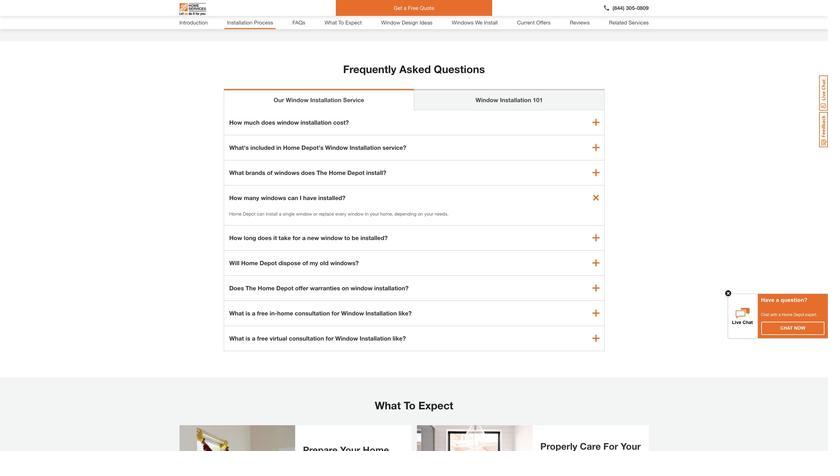 Task type: locate. For each thing, give the bounding box(es) containing it.
0 vertical spatial free
[[257, 309, 268, 317]]

window
[[381, 19, 400, 25], [286, 96, 309, 103], [476, 96, 498, 103], [325, 144, 348, 151], [341, 309, 364, 317], [335, 335, 358, 342]]

0 vertical spatial how
[[229, 119, 242, 126]]

1 vertical spatial to
[[404, 399, 416, 412]]

your left "home,"
[[370, 211, 379, 216]]

installed?
[[318, 194, 346, 201], [361, 234, 388, 241]]

what
[[325, 19, 337, 25], [229, 169, 244, 176], [229, 309, 244, 317], [229, 335, 244, 342], [375, 399, 401, 412]]

2 vertical spatial does
[[258, 234, 272, 241]]

installation
[[227, 19, 253, 25], [310, 96, 342, 103], [500, 96, 531, 103], [350, 144, 381, 151], [366, 309, 397, 317], [360, 335, 391, 342]]

installed? right be
[[361, 234, 388, 241]]

1 vertical spatial does
[[301, 169, 315, 176]]

our window installation service
[[274, 96, 364, 103]]

how for how many windows can i have installed?
[[229, 194, 242, 201]]

2 is from the top
[[246, 335, 250, 342]]

of left the my at the bottom left of the page
[[302, 259, 308, 266]]

1 horizontal spatial expect
[[419, 399, 453, 412]]

many
[[244, 194, 259, 201]]

0 vertical spatial on
[[418, 211, 423, 216]]

what for in-
[[229, 309, 244, 317]]

warranties
[[310, 284, 340, 292]]

can left i
[[288, 194, 298, 201]]

chat
[[781, 325, 793, 331]]

1 horizontal spatial of
[[302, 259, 308, 266]]

the down what's included in home depot's window installation service?
[[317, 169, 327, 176]]

cost?
[[333, 119, 349, 126]]

depot left 'install?'
[[347, 169, 365, 176]]

ideas
[[420, 19, 433, 25]]

0 vertical spatial of
[[267, 169, 273, 176]]

the right 'does'
[[246, 284, 256, 292]]

how left long
[[229, 234, 242, 241]]

windows up install
[[261, 194, 286, 201]]

services
[[629, 19, 649, 25]]

0 horizontal spatial the
[[246, 284, 256, 292]]

0 vertical spatial does
[[261, 119, 275, 126]]

windows up 'how many windows can i have installed?'
[[274, 169, 300, 176]]

1 horizontal spatial what to expect
[[375, 399, 453, 412]]

a right have
[[776, 297, 779, 303]]

brands
[[246, 169, 265, 176]]

asked
[[399, 63, 431, 75]]

on right warranties
[[342, 284, 349, 292]]

1 horizontal spatial to
[[404, 399, 416, 412]]

a right 'with'
[[779, 312, 781, 317]]

how left much
[[229, 119, 242, 126]]

1 vertical spatial on
[[342, 284, 349, 292]]

how left many
[[229, 194, 242, 201]]

home
[[277, 309, 293, 317]]

1 vertical spatial is
[[246, 335, 250, 342]]

get a free quote
[[394, 5, 435, 11]]

in right included
[[276, 144, 281, 151]]

free left virtual
[[257, 335, 268, 342]]

what to expect
[[325, 19, 362, 25], [375, 399, 453, 412]]

0 horizontal spatial to
[[339, 19, 344, 25]]

on
[[418, 211, 423, 216], [342, 284, 349, 292]]

1 horizontal spatial can
[[288, 194, 298, 201]]

can left install
[[257, 211, 264, 216]]

does
[[261, 119, 275, 126], [301, 169, 315, 176], [258, 234, 272, 241]]

a inside "button"
[[404, 5, 407, 11]]

process
[[254, 19, 273, 25]]

0 vertical spatial in
[[276, 144, 281, 151]]

home depot can install a single window or replace every window in your home, depending on your needs.
[[229, 211, 449, 216]]

depot left dispose
[[260, 259, 277, 266]]

1 free from the top
[[257, 309, 268, 317]]

get a free quote button
[[336, 0, 492, 16]]

0 horizontal spatial expect
[[345, 19, 362, 25]]

0 horizontal spatial on
[[342, 284, 349, 292]]

2 vertical spatial how
[[229, 234, 242, 241]]

on right depending
[[418, 211, 423, 216]]

0 horizontal spatial in
[[276, 144, 281, 151]]

0 vertical spatial consultation
[[295, 309, 330, 317]]

a window installer installing a new remodel window; orange checklist icon image
[[179, 425, 295, 451]]

free left in-
[[257, 309, 268, 317]]

1 vertical spatial for
[[332, 309, 340, 317]]

for down what is a free in-home consultation for window installation like?
[[326, 335, 334, 342]]

1 vertical spatial how
[[229, 194, 242, 201]]

like?
[[399, 309, 412, 317], [393, 335, 406, 342]]

does right much
[[261, 119, 275, 126]]

1 vertical spatial of
[[302, 259, 308, 266]]

free for in-
[[257, 309, 268, 317]]

101
[[533, 96, 543, 103]]

window left installation?
[[351, 284, 373, 292]]

how
[[229, 119, 242, 126], [229, 194, 242, 201], [229, 234, 242, 241]]

what's included in home depot's window installation service?
[[229, 144, 406, 151]]

a left virtual
[[252, 335, 255, 342]]

what for does
[[229, 169, 244, 176]]

0 vertical spatial to
[[339, 19, 344, 25]]

needs.
[[435, 211, 449, 216]]

installation process
[[227, 19, 273, 25]]

a right get
[[404, 5, 407, 11]]

0 vertical spatial is
[[246, 309, 250, 317]]

much
[[244, 119, 260, 126]]

1 vertical spatial free
[[257, 335, 268, 342]]

in-
[[270, 309, 277, 317]]

in
[[276, 144, 281, 151], [365, 211, 369, 216]]

can
[[288, 194, 298, 201], [257, 211, 264, 216]]

1 horizontal spatial your
[[424, 211, 434, 216]]

(844) 305-0809 link
[[604, 4, 649, 12]]

(844) 305-0809
[[613, 5, 649, 11]]

your left needs.
[[424, 211, 434, 216]]

0 vertical spatial what to expect
[[325, 19, 362, 25]]

windows
[[274, 169, 300, 176], [261, 194, 286, 201]]

dispose
[[279, 259, 301, 266]]

expect
[[345, 19, 362, 25], [419, 399, 453, 412]]

window right every
[[348, 211, 364, 216]]

design
[[402, 19, 418, 25]]

1 horizontal spatial in
[[365, 211, 369, 216]]

old
[[320, 259, 329, 266]]

2 free from the top
[[257, 335, 268, 342]]

is left in-
[[246, 309, 250, 317]]

2 how from the top
[[229, 194, 242, 201]]

0 vertical spatial like?
[[399, 309, 412, 317]]

will
[[229, 259, 240, 266]]

depot's
[[302, 144, 324, 151]]

feedback link image
[[819, 112, 828, 147]]

related services
[[609, 19, 649, 25]]

does
[[229, 284, 244, 292]]

virtual
[[270, 335, 287, 342]]

current offers
[[517, 19, 551, 25]]

consultation
[[295, 309, 330, 317], [289, 335, 324, 342]]

1 how from the top
[[229, 119, 242, 126]]

1 vertical spatial installed?
[[361, 234, 388, 241]]

or
[[313, 211, 318, 216]]

for right take on the left of page
[[293, 234, 301, 241]]

is
[[246, 309, 250, 317], [246, 335, 250, 342]]

depending
[[395, 211, 417, 216]]

frequently asked questions
[[343, 63, 485, 75]]

1 vertical spatial what to expect
[[375, 399, 453, 412]]

0 horizontal spatial your
[[370, 211, 379, 216]]

offer
[[295, 284, 308, 292]]

question?
[[781, 297, 808, 303]]

installed? up replace
[[318, 194, 346, 201]]

0 vertical spatial the
[[317, 169, 327, 176]]

is left virtual
[[246, 335, 250, 342]]

consultation right virtual
[[289, 335, 324, 342]]

0 vertical spatial can
[[288, 194, 298, 201]]

get
[[394, 5, 402, 11]]

consultation up what is a free virtual consultation for window installation like?
[[295, 309, 330, 317]]

0 vertical spatial expect
[[345, 19, 362, 25]]

will home depot dispose of my old windows?
[[229, 259, 359, 266]]

1 is from the top
[[246, 309, 250, 317]]

1 vertical spatial can
[[257, 211, 264, 216]]

1 vertical spatial the
[[246, 284, 256, 292]]

of right the brands
[[267, 169, 273, 176]]

does up have
[[301, 169, 315, 176]]

free
[[257, 309, 268, 317], [257, 335, 268, 342]]

1 horizontal spatial installed?
[[361, 234, 388, 241]]

the
[[317, 169, 327, 176], [246, 284, 256, 292]]

for down warranties
[[332, 309, 340, 317]]

does left it
[[258, 234, 272, 241]]

window
[[277, 119, 299, 126], [296, 211, 312, 216], [348, 211, 364, 216], [321, 234, 343, 241], [351, 284, 373, 292]]

0 horizontal spatial installed?
[[318, 194, 346, 201]]

3 how from the top
[[229, 234, 242, 241]]

home,
[[380, 211, 393, 216]]

in left "home,"
[[365, 211, 369, 216]]



Task type: describe. For each thing, give the bounding box(es) containing it.
1 horizontal spatial the
[[317, 169, 327, 176]]

0 vertical spatial windows
[[274, 169, 300, 176]]

single
[[283, 211, 295, 216]]

every
[[335, 211, 347, 216]]

chat now link
[[762, 322, 824, 335]]

chat now
[[781, 325, 806, 331]]

do it for you logo image
[[179, 0, 206, 18]]

1 your from the left
[[370, 211, 379, 216]]

current
[[517, 19, 535, 25]]

service
[[343, 96, 364, 103]]

introduction
[[179, 19, 208, 25]]

service?
[[383, 144, 406, 151]]

1 vertical spatial windows
[[261, 194, 286, 201]]

how much does window installation cost?
[[229, 119, 349, 126]]

installation?
[[374, 284, 409, 292]]

expert.
[[806, 312, 818, 317]]

1 vertical spatial expect
[[419, 399, 453, 412]]

what brands of windows does the home depot install?
[[229, 169, 386, 176]]

window install enhanced before after1 desktop image
[[213, 0, 615, 9]]

is for what is a free in-home consultation for window installation like?
[[246, 309, 250, 317]]

1 vertical spatial like?
[[393, 335, 406, 342]]

free for virtual
[[257, 335, 268, 342]]

how many windows can i have installed?
[[229, 194, 346, 201]]

included
[[250, 144, 275, 151]]

1 vertical spatial consultation
[[289, 335, 324, 342]]

free
[[408, 5, 419, 11]]

faqs
[[293, 19, 305, 25]]

our
[[274, 96, 284, 103]]

it
[[273, 234, 277, 241]]

how for how much does window installation cost?
[[229, 119, 242, 126]]

does for it
[[258, 234, 272, 241]]

replace
[[319, 211, 334, 216]]

what is a free in-home consultation for window installation like?
[[229, 309, 412, 317]]

(844)
[[613, 5, 625, 11]]

new
[[307, 234, 319, 241]]

have
[[761, 297, 775, 303]]

305-
[[626, 5, 637, 11]]

install
[[266, 211, 278, 216]]

with
[[771, 312, 778, 317]]

2 your from the left
[[424, 211, 434, 216]]

0809
[[637, 5, 649, 11]]

offers
[[536, 19, 551, 25]]

0 vertical spatial installed?
[[318, 194, 346, 201]]

a left 'new'
[[302, 234, 306, 241]]

we
[[475, 19, 483, 25]]

live chat image
[[819, 75, 828, 111]]

chat with a home depot expert.
[[761, 312, 818, 317]]

0 horizontal spatial can
[[257, 211, 264, 216]]

what's
[[229, 144, 249, 151]]

windows?
[[330, 259, 359, 266]]

window down our
[[277, 119, 299, 126]]

0 vertical spatial for
[[293, 234, 301, 241]]

what for virtual
[[229, 335, 244, 342]]

window installation 101
[[476, 96, 543, 103]]

2 vertical spatial for
[[326, 335, 334, 342]]

1 horizontal spatial on
[[418, 211, 423, 216]]

0 horizontal spatial what to expect
[[325, 19, 362, 25]]

related
[[609, 19, 627, 25]]

windows we install
[[452, 19, 498, 25]]

be
[[352, 234, 359, 241]]

long
[[244, 234, 256, 241]]

install
[[484, 19, 498, 25]]

take
[[279, 234, 291, 241]]

how for how long does it take for a new window to be installed?
[[229, 234, 242, 241]]

a right install
[[279, 211, 281, 216]]

reviews
[[570, 19, 590, 25]]

bathtub with large window in the background; orange toolbelt icon image
[[417, 425, 533, 451]]

window left to
[[321, 234, 343, 241]]

frequently
[[343, 63, 397, 75]]

depot left expert.
[[794, 312, 804, 317]]

0 horizontal spatial of
[[267, 169, 273, 176]]

how long does it take for a new window to be installed?
[[229, 234, 388, 241]]

a left in-
[[252, 309, 255, 317]]

does the home depot offer warranties on window installation?
[[229, 284, 409, 292]]

my
[[310, 259, 318, 266]]

i
[[300, 194, 302, 201]]

install?
[[366, 169, 386, 176]]

is for what is a free virtual consultation for window installation like?
[[246, 335, 250, 342]]

windows
[[452, 19, 474, 25]]

have a question?
[[761, 297, 808, 303]]

questions
[[434, 63, 485, 75]]

to
[[344, 234, 350, 241]]

depot down many
[[243, 211, 256, 216]]

quote
[[420, 5, 435, 11]]

now
[[794, 325, 806, 331]]

1 vertical spatial in
[[365, 211, 369, 216]]

depot left offer
[[276, 284, 294, 292]]

what is a free virtual consultation for window installation like?
[[229, 335, 406, 342]]

have
[[303, 194, 317, 201]]

does for window
[[261, 119, 275, 126]]

chat
[[761, 312, 770, 317]]

installation
[[301, 119, 332, 126]]

window design ideas
[[381, 19, 433, 25]]

window left the or
[[296, 211, 312, 216]]



Task type: vqa. For each thing, say whether or not it's contained in the screenshot.
'Spend'
no



